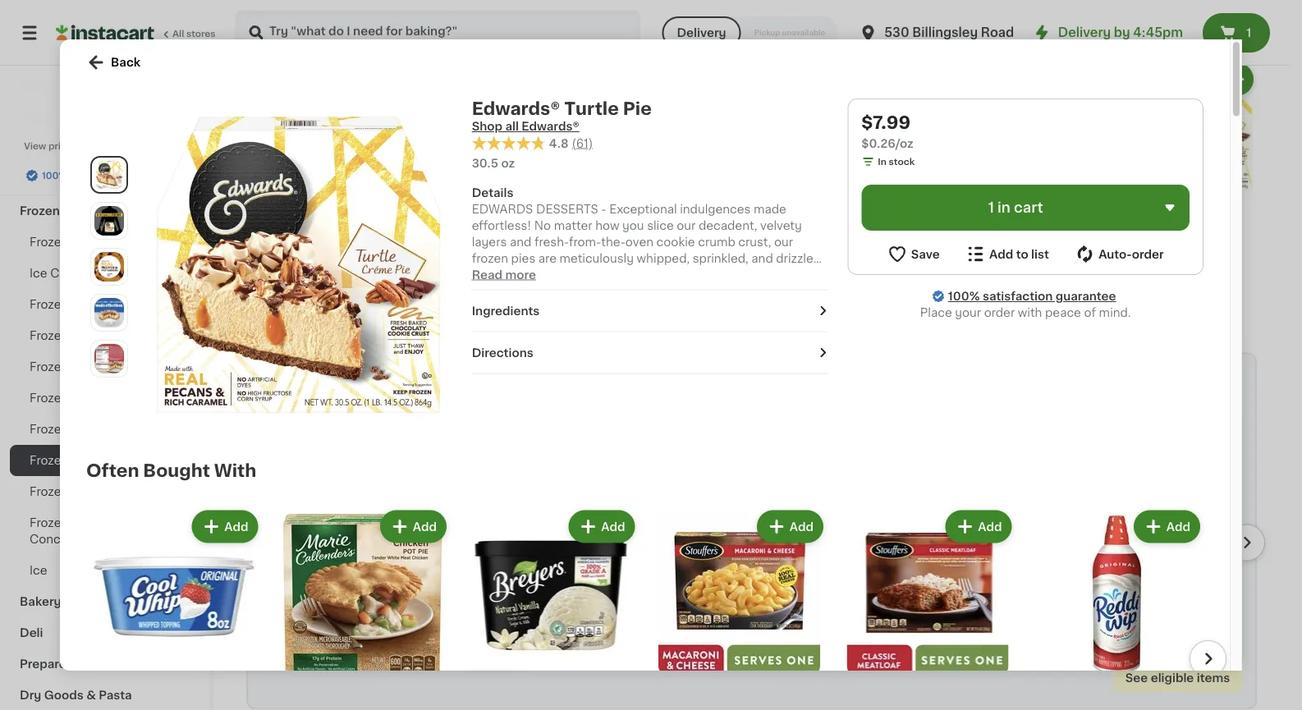 Task type: describe. For each thing, give the bounding box(es) containing it.
increment quantity of edwards® turtle pie image
[[1227, 69, 1247, 89]]

liquid
[[1054, 582, 1089, 594]]

$ for birds eye steamfresh broccoli florets frozen vegetables
[[406, 545, 412, 554]]

6 ct
[[545, 614, 563, 623]]

broths
[[71, 517, 109, 529]]

brulee
[[685, 240, 722, 251]]

edwards® edwards premium desserts cookies and crème pie
[[831, 223, 945, 284]]

99 for birds eye steamfresh broccoli florets frozen vegetables
[[425, 545, 438, 554]]

100% satisfaction guarantee link
[[948, 288, 1116, 305]]

3 up the "pillsbury"
[[987, 201, 998, 219]]

bars inside snickers ice cream bars box
[[545, 582, 571, 594]]

0 vertical spatial meat
[[20, 143, 50, 154]]

2 38 oz from the top
[[393, 287, 418, 296]]

ice inside snickers ice cream bars box
[[609, 566, 627, 577]]

marie callender's pumpkin pie frozen dessert
[[539, 223, 652, 267]]

& down often
[[115, 486, 124, 498]]

stores
[[186, 29, 216, 38]]

pumpkin
[[539, 240, 589, 251]]

frozen for frozen desserts
[[30, 455, 68, 466]]

10.8 oz
[[403, 630, 435, 639]]

delivery for delivery
[[677, 27, 726, 39]]

save
[[1173, 568, 1195, 577]]

frozen for frozen pizzas & meals
[[30, 236, 68, 248]]

1 horizontal spatial 36 oz
[[539, 287, 564, 296]]

6 x 3 fl oz
[[829, 630, 873, 639]]

pasta
[[99, 690, 132, 701]]

item carousel region containing 3
[[261, 400, 1265, 702]]

99 for milo sweet tea, famous
[[710, 545, 722, 554]]

& inside 'tru fru pineapple in white chocolate & coconut 8 oz'
[[346, 240, 355, 251]]

& left candy
[[65, 174, 75, 186]]

$ for marie callender's dutch apple pie frozen dessert
[[396, 202, 402, 211]]

in inside field
[[998, 201, 1011, 215]]

$ for snickers ice cream bars box
[[548, 545, 554, 554]]

day
[[734, 223, 758, 235]]

100% satisfaction guarantee inside 'button'
[[42, 171, 174, 180]]

$ 3 99
[[690, 544, 722, 561]]

callender's for apple
[[428, 223, 493, 235]]

pie inside edwards® edwards premium desserts cookies and crème pie
[[831, 272, 849, 284]]

2 up the birds
[[412, 544, 424, 561]]

ice cream & popsicles
[[30, 268, 160, 279]]

spend $32, save $5
[[1118, 568, 1209, 577]]

& down the frozen breakfast link
[[104, 424, 113, 435]]

& left eggs at the top left
[[54, 80, 64, 92]]

beverages link
[[10, 102, 200, 133]]

& down enlarge frozen dessert edwards® turtle pie angle_left (opens in a new tab) icon
[[110, 236, 120, 248]]

1 vertical spatial with
[[1018, 307, 1042, 319]]

frozen link
[[10, 195, 200, 227]]

0 vertical spatial snacks
[[20, 174, 63, 186]]

12
[[978, 271, 987, 280]]

99 for coffee mate nestle french vanilla liquid coffee creamer
[[994, 545, 1007, 554]]

17.8
[[978, 20, 995, 29]]

marie for marie callender's pumpkin pie frozen dessert
[[539, 223, 571, 235]]

frozen for frozen fruits
[[30, 330, 68, 342]]

2 inside the favorite day creme brulee 2 each
[[685, 256, 691, 265]]

36 oz for (115)
[[685, 35, 710, 44]]

$7.99
[[862, 114, 911, 131]]

frequently
[[261, 377, 342, 391]]

8 oz inside item carousel region
[[1113, 630, 1132, 639]]

$7.99 $0.26/oz
[[862, 114, 914, 149]]

road
[[981, 27, 1014, 39]]

back button
[[86, 53, 140, 72]]

2 coffee from the top
[[971, 599, 1011, 610]]

many in stock for 3
[[994, 287, 1059, 296]]

$5
[[1197, 568, 1209, 577]]

$ for milo sweet tea, famous
[[690, 545, 697, 554]]

frozen dessert edwards® turtle pie hero image
[[145, 112, 452, 418]]

steamfresh
[[460, 566, 527, 577]]

$ 6 99 for marie callender's dutch apple pie frozen dessert
[[396, 201, 428, 219]]

7 99
[[841, 201, 865, 219]]

(267)
[[464, 617, 487, 626]]

1 38 oz from the top
[[393, 35, 418, 44]]

& right view
[[53, 143, 63, 154]]

delivery button
[[662, 16, 741, 49]]

read more
[[472, 269, 536, 281]]

original inside reddi-wip reddi wip original dairy whipped topping
[[261, 582, 306, 594]]

99 for favorite day creme brulee
[[706, 202, 719, 211]]

pillsbury
[[978, 223, 1027, 235]]

530
[[885, 27, 909, 39]]

product group containing 3
[[261, 407, 390, 641]]

frozen fruits
[[30, 330, 104, 342]]

99 for marie callender's pumpkin pie frozen dessert
[[562, 202, 574, 211]]

box
[[574, 582, 596, 594]]

place
[[920, 307, 952, 319]]

49
[[852, 545, 864, 554]]

stock for 3
[[1033, 287, 1059, 296]]

6 down strawberry
[[829, 630, 835, 639]]

prepared foods link
[[10, 649, 200, 680]]

in up the place your order with peace of mind.
[[1022, 287, 1031, 296]]

0 horizontal spatial 30.5 oz
[[472, 157, 515, 169]]

with
[[214, 462, 256, 480]]

1 horizontal spatial 36
[[539, 287, 551, 296]]

& left pasta on the bottom of the page
[[86, 690, 96, 701]]

pie inside product group
[[1219, 223, 1237, 235]]

(61)
[[572, 137, 593, 149]]

$ 6 99 for marie callender's pumpkin pie frozen dessert
[[542, 201, 574, 219]]

100% satisfaction guarantee button
[[26, 166, 184, 182]]

order inside button
[[1132, 248, 1164, 260]]

1 horizontal spatial 100%
[[948, 291, 980, 302]]

ingredients button
[[472, 303, 828, 319]]

pillsbury pie crusts, deep dish
[[978, 223, 1092, 251]]

to
[[1016, 248, 1028, 260]]

frozen broths & juice concentrate
[[30, 517, 156, 545]]

$7.99 element
[[1124, 199, 1257, 221]]

target logo image
[[89, 85, 120, 117]]

0 vertical spatial 30.5
[[472, 157, 498, 169]]

1 horizontal spatial satisfaction
[[983, 291, 1053, 302]]

nestle
[[1046, 566, 1084, 577]]

all stores link
[[56, 10, 217, 56]]

auto-
[[1099, 248, 1132, 260]]

snickers ice cream bars box
[[545, 566, 668, 594]]

0 horizontal spatial seafood
[[65, 143, 115, 154]]

frozen inside marie callender's dutch apple pie frozen dessert
[[393, 256, 431, 267]]

auto-order button
[[1075, 244, 1164, 264]]

cart
[[1014, 201, 1043, 215]]

fl for 6.84
[[855, 20, 861, 29]]

delivery by 4:45pm link
[[1032, 23, 1183, 43]]

99 inside the 7 99
[[853, 202, 865, 211]]

6.84
[[831, 20, 853, 29]]

edwards®
[[522, 121, 579, 132]]

eye
[[436, 566, 457, 577]]

x for 2
[[547, 35, 552, 44]]

sponsored badge image for tru fru pineapple in white chocolate & coconut
[[246, 284, 296, 294]]

3 up 'milo'
[[697, 544, 708, 561]]

of
[[1084, 307, 1096, 319]]

1 vertical spatial 30.5 oz
[[1124, 254, 1158, 263]]

x for 6
[[838, 630, 843, 639]]

coconut
[[246, 256, 297, 267]]

vanilla
[[1014, 582, 1051, 594]]

by
[[1114, 27, 1130, 39]]

popsicles
[[104, 268, 160, 279]]

directions button
[[472, 345, 828, 361]]

vegetables inside birds eye steamfresh broccoli florets frozen vegetables
[[445, 599, 510, 610]]

1 coffee from the top
[[971, 566, 1011, 577]]

details button
[[472, 184, 828, 201]]

add inside product group
[[1205, 421, 1229, 432]]

birds eye steamfresh broccoli florets frozen vegetables
[[403, 566, 527, 610]]

0 horizontal spatial order
[[984, 307, 1015, 319]]

not
[[117, 142, 134, 151]]

often
[[86, 462, 139, 480]]

birds
[[403, 566, 433, 577]]

snacks & candy link
[[10, 164, 200, 195]]

(27)
[[1185, 22, 1202, 31]]

enlarge frozen dessert edwards® turtle pie hero (opens in a new tab) image
[[94, 160, 124, 189]]

more
[[505, 269, 536, 281]]

1 horizontal spatial guarantee
[[1056, 291, 1116, 302]]

in inside 'tru fru pineapple in white chocolate & coconut 8 oz'
[[349, 223, 359, 235]]

0 vertical spatial stock
[[889, 157, 915, 166]]

2 7 from the left
[[694, 201, 705, 219]]

8 inside item carousel region
[[1113, 630, 1119, 639]]

frozen desserts link
[[10, 445, 200, 476]]

$ 4 99
[[975, 544, 1007, 561]]

stock for spend $32, save $5
[[1169, 646, 1194, 655]]

530 billingsley road
[[885, 27, 1014, 39]]

famous
[[687, 582, 733, 594]]

desserts inside edwards® edwards premium desserts cookies and crème pie
[[886, 240, 938, 251]]

whip
[[1143, 582, 1173, 594]]

frozen breakfast link
[[10, 383, 200, 414]]

pie inside marie callender's dutch apple pie frozen dessert
[[468, 240, 486, 251]]

1 horizontal spatial 100% satisfaction guarantee
[[948, 291, 1116, 302]]

juice
[[124, 517, 156, 529]]

1 38 from the top
[[393, 35, 405, 44]]

36 for (115)
[[685, 35, 697, 44]]

36 oz for (690)
[[246, 35, 271, 44]]

3 inside product group
[[270, 544, 282, 561]]

frozen meat & seafood link
[[10, 414, 200, 445]]

turtle for edwards® turtle pie
[[1183, 223, 1216, 235]]

whipped inside cool whip original whipped topping
[[1113, 599, 1165, 610]]

bars inside the good humor frozen dairy dessert bars strawberry shortcake
[[912, 582, 938, 594]]

0 vertical spatial 8
[[1124, 35, 1130, 44]]

affiliated
[[136, 142, 178, 151]]

view
[[24, 142, 46, 151]]

$ for tru fru pineapple in white chocolate & coconut
[[250, 202, 256, 211]]

frozen for frozen meat & seafood
[[30, 424, 68, 435]]

frozen vegetables
[[30, 361, 136, 373]]

frozen inside the good humor frozen dairy dessert bars strawberry shortcake
[[907, 566, 945, 577]]

12 oz
[[978, 271, 1000, 280]]

breads
[[71, 486, 112, 498]]

99 for tru fru pineapple in white chocolate & coconut
[[269, 202, 282, 211]]

wip
[[360, 566, 382, 577]]

6.5 fl oz
[[261, 630, 297, 639]]

fl for 6.5
[[278, 630, 284, 639]]

1 horizontal spatial seafood
[[116, 424, 164, 435]]

$ 6 99 for tru fru pineapple in white chocolate & coconut
[[250, 201, 282, 219]]

section containing 3
[[246, 352, 1265, 710]]

edwards® for edwards® turtle pie shop all edwards®
[[472, 100, 560, 117]]

deli link
[[10, 617, 200, 649]]

topping inside cool whip original whipped topping
[[1168, 599, 1215, 610]]

$ for pillsbury pie crusts, deep dish
[[981, 202, 987, 211]]

delivery for delivery by 4:45pm
[[1058, 27, 1111, 39]]

frequently bought together
[[261, 377, 466, 391]]



Task type: vqa. For each thing, say whether or not it's contained in the screenshot.
Favorite Day Creme Brulee $
yes



Task type: locate. For each thing, give the bounding box(es) containing it.
frozen up frozen desserts
[[30, 424, 68, 435]]

2 horizontal spatial 1
[[1247, 27, 1252, 39]]

guarantee
[[126, 171, 174, 180], [1056, 291, 1116, 302]]

2 horizontal spatial 36 oz
[[685, 35, 710, 44]]

frozen for frozen broths & juice concentrate
[[30, 517, 68, 529]]

89 inside $ 3 89
[[1000, 202, 1012, 211]]

2 (2.91k) from the top
[[453, 274, 485, 283]]

1 horizontal spatial 30.5
[[1124, 254, 1145, 263]]

ice cream & popsicles link
[[10, 258, 200, 289]]

6 for marie callender's dutch apple pie frozen dessert
[[402, 201, 414, 219]]

section
[[246, 352, 1265, 710]]

1 vertical spatial stock
[[1033, 287, 1059, 296]]

1 vertical spatial 38 oz
[[393, 287, 418, 296]]

original down reddi-
[[261, 582, 306, 594]]

0 horizontal spatial cream
[[50, 268, 89, 279]]

1 horizontal spatial 8
[[1113, 630, 1119, 639]]

frozen breads & doughs
[[30, 486, 172, 498]]

89
[[1000, 202, 1012, 211], [568, 545, 581, 554]]

2 marie from the left
[[539, 223, 571, 235]]

free
[[284, 183, 304, 192]]

0 vertical spatial 38 oz
[[393, 35, 418, 44]]

1 horizontal spatial sponsored badge image
[[393, 300, 442, 309]]

1 vertical spatial meat
[[71, 424, 101, 435]]

white
[[246, 240, 280, 251]]

marie callender's dutch apple pie frozen dessert
[[393, 223, 493, 267]]

1 horizontal spatial cream
[[630, 566, 668, 577]]

vegetables down frozen fruits 'link'
[[71, 361, 136, 373]]

vegetables
[[71, 361, 136, 373], [445, 599, 510, 610]]

0 horizontal spatial x
[[547, 35, 552, 44]]

turtle down $7.99 element
[[1183, 223, 1216, 235]]

2 x 2.67 oz
[[539, 35, 587, 44]]

99 inside $ 7 99
[[706, 202, 719, 211]]

topping up (773)
[[316, 599, 363, 610]]

with inside view pricing policy. not affiliated with instacart.
[[67, 155, 87, 164]]

1 $ 6 99 from the left
[[250, 201, 282, 219]]

sponsored badge image down dutch
[[393, 300, 442, 309]]

& inside the frozen broths & juice concentrate
[[112, 517, 122, 529]]

99 up pumpkin
[[562, 202, 574, 211]]

coffee down french
[[971, 599, 1011, 610]]

marie for marie callender's dutch apple pie frozen dessert
[[393, 223, 425, 235]]

8 inside 'tru fru pineapple in white chocolate & coconut 8 oz'
[[246, 272, 252, 281]]

99 for marie callender's dutch apple pie frozen dessert
[[415, 202, 428, 211]]

edwards® inside edwards® edwards premium desserts cookies and crème pie
[[831, 223, 888, 235]]

89 for 3
[[1000, 202, 1012, 211]]

add inside button
[[989, 248, 1013, 260]]

2 horizontal spatial sponsored badge image
[[539, 300, 588, 309]]

meat down frozen breakfast
[[71, 424, 101, 435]]

prepared
[[20, 658, 74, 670]]

in right pineapple
[[349, 223, 359, 235]]

marie inside marie callender's pumpkin pie frozen dessert
[[539, 223, 571, 235]]

0 horizontal spatial desserts
[[71, 455, 124, 466]]

turtle inside edwards® turtle pie shop all edwards®
[[564, 100, 619, 117]]

and
[[881, 256, 903, 267]]

frozen for frozen breads & doughs
[[30, 486, 68, 498]]

10.8
[[403, 630, 422, 639]]

99 inside 3 99
[[283, 545, 296, 554]]

together
[[401, 377, 466, 391]]

original down "$5"
[[1176, 582, 1220, 594]]

frozen down the 'broccoli' at the left bottom
[[403, 599, 442, 610]]

0 vertical spatial seafood
[[65, 143, 115, 154]]

$ inside '$ 2 59'
[[1117, 545, 1123, 554]]

$ inside $ 7 99
[[688, 202, 694, 211]]

2 left 2.67
[[539, 35, 545, 44]]

1 whipped from the left
[[261, 599, 313, 610]]

in inside product group
[[1158, 646, 1166, 655]]

turtle inside product group
[[1183, 223, 1216, 235]]

2 vertical spatial 1
[[687, 614, 691, 623]]

99 inside $ 3 99
[[710, 545, 722, 554]]

1 horizontal spatial $ 6 99
[[396, 201, 428, 219]]

frozen inside birds eye steamfresh broccoli florets frozen vegetables
[[403, 599, 442, 610]]

1 vertical spatial (2.91k)
[[453, 274, 485, 283]]

wip
[[300, 566, 320, 577]]

$ inside $ 4 89
[[548, 545, 554, 554]]

favorite day creme brulee 2 each
[[685, 223, 799, 265]]

2 4 from the left
[[981, 544, 993, 561]]

1 vertical spatial 38
[[393, 287, 405, 296]]

36 for (690)
[[246, 35, 258, 44]]

0 horizontal spatial 36
[[246, 35, 258, 44]]

many in stock for spend $32, save $5
[[1130, 646, 1194, 655]]

see eligible items
[[1125, 672, 1230, 684]]

99 inside $ 2 99
[[425, 545, 438, 554]]

crusts,
[[1051, 223, 1092, 235]]

$ up snickers
[[548, 545, 554, 554]]

pie inside pillsbury pie crusts, deep dish
[[1030, 223, 1048, 235]]

6 left the ct at the bottom left of the page
[[545, 614, 551, 623]]

frozen up concentrate
[[30, 517, 68, 529]]

callender's inside marie callender's dutch apple pie frozen dessert
[[428, 223, 493, 235]]

reddi
[[323, 566, 357, 577]]

$ inside $ 3 89
[[981, 202, 987, 211]]

89 for 4
[[568, 545, 581, 554]]

1 horizontal spatial many in stock
[[1130, 646, 1194, 655]]

1 horizontal spatial desserts
[[886, 240, 938, 251]]

1 vertical spatial 100% satisfaction guarantee
[[948, 291, 1116, 302]]

0 horizontal spatial satisfaction
[[69, 171, 124, 180]]

6 for tru fru pineapple in white chocolate & coconut
[[256, 201, 267, 219]]

fl right 6.84
[[855, 20, 861, 29]]

0 horizontal spatial 36 oz
[[246, 35, 271, 44]]

x left 2.67
[[547, 35, 552, 44]]

2 38 from the top
[[393, 287, 405, 296]]

sponsored badge image for marie callender's pumpkin pie frozen dessert
[[539, 300, 588, 309]]

1 7 from the left
[[841, 201, 851, 219]]

100% satisfaction guarantee up the place your order with peace of mind.
[[948, 291, 1116, 302]]

100% up your
[[948, 291, 980, 302]]

ice up frozen snacks
[[30, 268, 47, 279]]

snacks down view
[[20, 174, 63, 186]]

enlarge frozen dessert edwards® turtle pie nutrition (opens in a new tab) image
[[94, 344, 124, 373]]

dessert inside marie callender's dutch apple pie frozen dessert
[[434, 256, 480, 267]]

crème
[[906, 256, 945, 267]]

1 inside field
[[988, 201, 994, 215]]

frozen down frozen snacks
[[30, 330, 68, 342]]

product group
[[246, 60, 379, 298], [393, 60, 526, 313], [539, 60, 672, 313], [1124, 60, 1257, 265], [261, 407, 390, 641], [1113, 407, 1242, 692], [86, 507, 261, 710], [275, 507, 450, 710], [463, 507, 638, 710], [651, 507, 827, 710], [840, 507, 1015, 710], [1028, 507, 1204, 710]]

guarantee down affiliated
[[126, 171, 174, 180]]

1 up increment quantity of edwards® turtle pie icon
[[1247, 27, 1252, 39]]

many inside item carousel region
[[1130, 646, 1156, 655]]

7 up favorite on the right
[[694, 201, 705, 219]]

delivery by 4:45pm
[[1058, 27, 1183, 39]]

0 horizontal spatial 100%
[[42, 171, 67, 180]]

desserts down edwards at the right top of page
[[886, 240, 938, 251]]

1 vertical spatial cream
[[630, 566, 668, 577]]

frozen down snacks & candy
[[20, 205, 60, 217]]

30.5 oz
[[472, 157, 515, 169], [1124, 254, 1158, 263]]

0 horizontal spatial stock
[[889, 157, 915, 166]]

topping inside reddi-wip reddi wip original dairy whipped topping
[[316, 599, 363, 610]]

add
[[989, 248, 1013, 260], [1205, 421, 1229, 432], [224, 521, 248, 532], [413, 521, 437, 532], [601, 521, 625, 532], [790, 521, 814, 532], [978, 521, 1002, 532], [1166, 521, 1190, 532]]

$ 6 99 up pumpkin
[[542, 201, 574, 219]]

2 horizontal spatial stock
[[1169, 646, 1194, 655]]

dutch
[[393, 240, 428, 251]]

1 vertical spatial coffee
[[971, 599, 1011, 610]]

order right your
[[984, 307, 1015, 319]]

cream up frozen snacks
[[50, 268, 89, 279]]

satisfaction inside 'button'
[[69, 171, 124, 180]]

edwards® for edwards® turtle pie
[[1124, 223, 1180, 235]]

$ up dutch
[[396, 202, 402, 211]]

delivery inside button
[[677, 27, 726, 39]]

& down pineapple
[[346, 240, 355, 251]]

1 horizontal spatial callender's
[[574, 223, 639, 235]]

1 horizontal spatial bars
[[912, 582, 938, 594]]

0 horizontal spatial topping
[[316, 599, 363, 610]]

1 button
[[1203, 13, 1270, 53]]

billingsley
[[912, 27, 978, 39]]

stock right in
[[889, 157, 915, 166]]

30.5 inside product group
[[1124, 254, 1145, 263]]

1 horizontal spatial 4
[[981, 544, 993, 561]]

frozen down the frozen meat & seafood
[[30, 455, 68, 466]]

6 for marie callender's pumpkin pie frozen dessert
[[548, 201, 560, 219]]

topping down save
[[1168, 599, 1215, 610]]

1 horizontal spatial topping
[[1168, 599, 1215, 610]]

& inside 'link'
[[91, 268, 101, 279]]

x
[[547, 35, 552, 44], [838, 630, 843, 639]]

30.5 up details
[[472, 157, 498, 169]]

x inside item carousel region
[[838, 630, 843, 639]]

1 horizontal spatial 1
[[988, 201, 994, 215]]

$ for marie callender's pumpkin pie frozen dessert
[[542, 202, 548, 211]]

ct
[[553, 614, 563, 623]]

snacks down ice cream & popsicles
[[71, 299, 113, 310]]

89 inside $ 4 89
[[568, 545, 581, 554]]

2 $ 6 99 from the left
[[396, 201, 428, 219]]

0 vertical spatial turtle
[[564, 100, 619, 117]]

None search field
[[235, 10, 641, 56]]

& left juice
[[112, 517, 122, 529]]

2 horizontal spatial dessert
[[863, 582, 909, 594]]

3 down strawberry
[[845, 630, 851, 639]]

vegetables down florets
[[445, 599, 510, 610]]

1 in cart field
[[862, 185, 1190, 231]]

$ for spend $32, save $5
[[1117, 545, 1123, 554]]

items
[[1197, 672, 1230, 684]]

1 horizontal spatial dessert
[[539, 256, 585, 267]]

2 left each
[[685, 256, 691, 265]]

0 horizontal spatial edwards®
[[472, 100, 560, 117]]

$ up french
[[975, 545, 981, 554]]

1 vertical spatial desserts
[[71, 455, 124, 466]]

dessert
[[434, 256, 480, 267], [539, 256, 585, 267], [863, 582, 909, 594]]

all stores
[[172, 29, 216, 38]]

2 topping from the left
[[1168, 599, 1215, 610]]

instacart logo image
[[56, 23, 154, 43]]

0 vertical spatial 8 oz
[[1124, 35, 1143, 44]]

order down "edwards® turtle pie"
[[1132, 248, 1164, 260]]

1 for 1
[[1247, 27, 1252, 39]]

2 vertical spatial 8
[[1113, 630, 1119, 639]]

peace
[[1045, 307, 1081, 319]]

1 vertical spatial 89
[[568, 545, 581, 554]]

0 horizontal spatial with
[[67, 155, 87, 164]]

0 vertical spatial 100% satisfaction guarantee
[[42, 171, 174, 180]]

99 up french
[[994, 545, 1007, 554]]

frozen desserts
[[30, 455, 124, 466]]

many for spend $32, save $5
[[1130, 646, 1156, 655]]

$0.26/oz
[[862, 138, 914, 149]]

3 $ 6 99 from the left
[[542, 201, 574, 219]]

enlarge frozen dessert edwards® turtle pie angle_left (opens in a new tab) image
[[94, 206, 124, 235]]

7 up premium
[[841, 201, 851, 219]]

30.5 down "edwards® turtle pie"
[[1124, 254, 1145, 263]]

dessert down humor
[[863, 582, 909, 594]]

original inside cool whip original whipped topping
[[1176, 582, 1220, 594]]

0 vertical spatial 89
[[1000, 202, 1012, 211]]

cool whip original whipped topping
[[1113, 582, 1220, 610]]

frozen pizzas & meals
[[30, 236, 157, 248]]

4 up french
[[981, 544, 993, 561]]

pie
[[623, 100, 652, 117], [1030, 223, 1048, 235], [1219, 223, 1237, 235], [468, 240, 486, 251], [592, 240, 610, 251], [831, 272, 849, 284]]

ice inside 'link'
[[30, 268, 47, 279]]

frozen for frozen
[[20, 205, 60, 217]]

0 horizontal spatial turtle
[[564, 100, 619, 117]]

dairy down wip
[[309, 582, 340, 594]]

4 for snickers
[[554, 544, 567, 561]]

2 horizontal spatial 36
[[685, 35, 697, 44]]

(231)
[[1038, 258, 1060, 267]]

dessert down pumpkin
[[539, 256, 585, 267]]

frozen broths & juice concentrate link
[[10, 507, 200, 555]]

sponsored badge image for marie callender's dutch apple pie frozen dessert
[[393, 300, 442, 309]]

callender's up pumpkin
[[574, 223, 639, 235]]

1 vertical spatial 8 oz
[[1113, 630, 1132, 639]]

callender's up the apple
[[428, 223, 493, 235]]

1 horizontal spatial delivery
[[1058, 27, 1111, 39]]

frozen inside the frozen broths & juice concentrate
[[30, 517, 68, 529]]

creme
[[760, 223, 799, 235]]

edwards® for edwards® edwards premium desserts cookies and crème pie
[[831, 223, 888, 235]]

2 left the 59
[[1123, 544, 1134, 561]]

fl down strawberry
[[853, 630, 860, 639]]

$ for coffee mate nestle french vanilla liquid coffee creamer
[[975, 545, 981, 554]]

$ up the birds
[[406, 545, 412, 554]]

0 vertical spatial 1
[[1247, 27, 1252, 39]]

pie inside edwards® turtle pie shop all edwards®
[[623, 100, 652, 117]]

dairy down good
[[829, 582, 860, 594]]

6 up pumpkin
[[548, 201, 560, 219]]

marie up dutch
[[393, 223, 425, 235]]

36 oz
[[246, 35, 271, 44], [685, 35, 710, 44], [539, 287, 564, 296]]

1 topping from the left
[[316, 599, 363, 610]]

0 horizontal spatial bars
[[545, 582, 571, 594]]

1 horizontal spatial 30.5 oz
[[1124, 254, 1158, 263]]

frozen for frozen breakfast
[[30, 392, 68, 404]]

6 up dutch
[[402, 201, 414, 219]]

dairy inside the good humor frozen dairy dessert bars strawberry shortcake
[[829, 582, 860, 594]]

1 inside button
[[1247, 27, 1252, 39]]

2 horizontal spatial edwards®
[[1124, 223, 1180, 235]]

frozen down frozen fruits
[[30, 361, 68, 373]]

add to list button
[[966, 244, 1049, 264]]

fl inside product group
[[278, 630, 284, 639]]

1 horizontal spatial order
[[1132, 248, 1164, 260]]

1 horizontal spatial meat
[[71, 424, 101, 435]]

fl for 32
[[985, 630, 991, 639]]

frozen breads & doughs link
[[10, 476, 200, 507]]

0 vertical spatial 30.5 oz
[[472, 157, 515, 169]]

0 horizontal spatial many in stock
[[994, 287, 1059, 296]]

broccoli
[[403, 582, 451, 594]]

(549)
[[890, 617, 915, 626]]

coffee up french
[[971, 566, 1011, 577]]

1 original from the left
[[261, 582, 306, 594]]

0 horizontal spatial 8
[[246, 272, 252, 281]]

prepared foods
[[20, 658, 114, 670]]

8 left 4:45pm
[[1124, 35, 1130, 44]]

1 callender's from the left
[[428, 223, 493, 235]]

dairy inside dairy & eggs link
[[20, 80, 52, 92]]

$ for favorite day creme brulee
[[688, 202, 694, 211]]

2 horizontal spatial 8
[[1124, 35, 1130, 44]]

edwards® up auto-order
[[1124, 223, 1180, 235]]

1 horizontal spatial edwards®
[[831, 223, 888, 235]]

4 up snickers
[[554, 544, 567, 561]]

service type group
[[662, 16, 839, 49]]

1 vertical spatial snacks
[[71, 299, 113, 310]]

pineapple
[[288, 223, 346, 235]]

6
[[256, 201, 267, 219], [402, 201, 414, 219], [548, 201, 560, 219], [545, 614, 551, 623], [829, 630, 835, 639]]

fl inside button
[[855, 20, 861, 29]]

0 horizontal spatial dessert
[[434, 256, 480, 267]]

1 horizontal spatial stock
[[1033, 287, 1059, 296]]

product group containing edwards® turtle pie
[[1124, 60, 1257, 265]]

whipped inside reddi-wip reddi wip original dairy whipped topping
[[261, 599, 313, 610]]

turtle for edwards® turtle pie shop all edwards®
[[564, 100, 619, 117]]

many down 12 oz
[[994, 287, 1020, 296]]

chocolate
[[283, 240, 343, 251]]

ice for ice
[[30, 565, 47, 576]]

8
[[1124, 35, 1130, 44], [246, 272, 252, 281], [1113, 630, 1119, 639]]

marie inside marie callender's dutch apple pie frozen dessert
[[393, 223, 425, 235]]

satisfaction up the place your order with peace of mind.
[[983, 291, 1053, 302]]

89 up snickers
[[568, 545, 581, 554]]

99 inside $ 4 99
[[994, 545, 1007, 554]]

1 (2.91k) from the top
[[453, 22, 485, 31]]

(114)
[[600, 22, 620, 31]]

2 callender's from the left
[[574, 223, 639, 235]]

7
[[841, 201, 851, 219], [694, 201, 705, 219]]

1 inside item carousel region
[[687, 614, 691, 623]]

ice up bakery
[[30, 565, 47, 576]]

0 horizontal spatial guarantee
[[126, 171, 174, 180]]

1 vertical spatial turtle
[[1183, 223, 1216, 235]]

ice for ice cream & popsicles
[[30, 268, 47, 279]]

edwards® inside edwards® turtle pie shop all edwards®
[[472, 100, 560, 117]]

frozen down details button
[[613, 240, 652, 251]]

many for 3
[[994, 287, 1020, 296]]

$ inside $ 3 99
[[690, 545, 697, 554]]

edwards®
[[472, 100, 560, 117], [831, 223, 888, 235], [1124, 223, 1180, 235]]

1 marie from the left
[[393, 223, 425, 235]]

turtle up (61) button
[[564, 100, 619, 117]]

whipped down 'cool'
[[1113, 599, 1165, 610]]

99 up favorite on the right
[[706, 202, 719, 211]]

bars down snickers
[[545, 582, 571, 594]]

2 whipped from the left
[[1113, 599, 1165, 610]]

2 vertical spatial stock
[[1169, 646, 1194, 655]]

0 horizontal spatial vegetables
[[71, 361, 136, 373]]

sponsored badge image
[[246, 284, 296, 294], [393, 300, 442, 309], [539, 300, 588, 309]]

milo
[[687, 566, 712, 577]]

dairy down the produce
[[20, 80, 52, 92]]

cream left 'milo'
[[630, 566, 668, 577]]

shortcake
[[896, 599, 954, 610]]

fl
[[855, 20, 861, 29], [278, 630, 284, 639], [853, 630, 860, 639], [985, 630, 991, 639]]

1 horizontal spatial x
[[838, 630, 843, 639]]

cream inside snickers ice cream bars box
[[630, 566, 668, 577]]

save button
[[887, 244, 940, 264]]

enlarge frozen dessert edwards® turtle pie ingredients (opens in a new tab) image
[[94, 298, 124, 327]]

item carousel region containing add
[[63, 500, 1227, 710]]

breakfast
[[71, 392, 126, 404]]

whipped up 6.5 fl oz
[[261, 599, 313, 610]]

1 vertical spatial seafood
[[116, 424, 164, 435]]

1 horizontal spatial dairy
[[309, 582, 340, 594]]

4
[[554, 544, 567, 561], [981, 544, 993, 561]]

1 vertical spatial 30.5
[[1124, 254, 1145, 263]]

callender's inside marie callender's pumpkin pie frozen dessert
[[574, 223, 639, 235]]

2 bars from the left
[[912, 582, 938, 594]]

(57)
[[892, 274, 910, 283]]

0 horizontal spatial meat
[[20, 143, 50, 154]]

meat & seafood link
[[10, 133, 200, 164]]

0 horizontal spatial original
[[261, 582, 306, 594]]

1 up the "pillsbury"
[[988, 201, 994, 215]]

1 vertical spatial 1
[[988, 201, 994, 215]]

0 vertical spatial order
[[1132, 248, 1164, 260]]

marie
[[393, 223, 425, 235], [539, 223, 571, 235]]

see
[[1125, 672, 1148, 684]]

(120)
[[606, 600, 628, 609]]

$ up favorite on the right
[[688, 202, 694, 211]]

view pricing policy. not affiliated with instacart. link
[[13, 140, 196, 166]]

frozen inside marie callender's pumpkin pie frozen dessert
[[613, 240, 652, 251]]

4 for coffee
[[981, 544, 993, 561]]

produce link
[[10, 39, 200, 71]]

1 vertical spatial many
[[1130, 646, 1156, 655]]

dessert inside marie callender's pumpkin pie frozen dessert
[[539, 256, 585, 267]]

desserts down the frozen meat & seafood
[[71, 455, 124, 466]]

guarantee inside 'button'
[[126, 171, 174, 180]]

dairy inside reddi-wip reddi wip original dairy whipped topping
[[309, 582, 340, 594]]

1 4 from the left
[[554, 544, 567, 561]]

dessert inside the good humor frozen dairy dessert bars strawberry shortcake
[[863, 582, 909, 594]]

1 vertical spatial vegetables
[[445, 599, 510, 610]]

with
[[67, 155, 87, 164], [1018, 307, 1042, 319]]

1 for 1 in cart
[[988, 201, 994, 215]]

17.8 oz button
[[978, 0, 1111, 31]]

eligible
[[1151, 672, 1194, 684]]

fl right 32
[[985, 630, 991, 639]]

candy
[[78, 174, 117, 186]]

back
[[111, 57, 140, 68]]

6 up the tru
[[256, 201, 267, 219]]

0 vertical spatial cream
[[50, 268, 89, 279]]

$ inside $ 4 99
[[975, 545, 981, 554]]

frozen for frozen snacks
[[30, 299, 68, 310]]

1 horizontal spatial snacks
[[71, 299, 113, 310]]

deep
[[978, 240, 1009, 251]]

product group containing 2
[[1113, 407, 1242, 692]]

0 horizontal spatial sponsored badge image
[[246, 284, 296, 294]]

$ inside $ 2 99
[[406, 545, 412, 554]]

cream inside 'link'
[[50, 268, 89, 279]]

frozen breakfast
[[30, 392, 126, 404]]

1 horizontal spatial many
[[1130, 646, 1156, 655]]

0 horizontal spatial delivery
[[677, 27, 726, 39]]

0 horizontal spatial 1
[[687, 614, 691, 623]]

save
[[911, 248, 940, 260]]

0 vertical spatial coffee
[[971, 566, 1011, 577]]

1 vertical spatial satisfaction
[[983, 291, 1053, 302]]

add to list
[[989, 248, 1049, 260]]

x down strawberry
[[838, 630, 843, 639]]

many in stock inside item carousel region
[[1130, 646, 1194, 655]]

gal
[[693, 614, 707, 623]]

frozen for frozen vegetables
[[30, 361, 68, 373]]

oz inside 'tru fru pineapple in white chocolate & coconut 8 oz'
[[255, 272, 265, 281]]

produce
[[20, 49, 70, 61]]

1 for 1 gal
[[687, 614, 691, 623]]

pie inside marie callender's pumpkin pie frozen dessert
[[592, 240, 610, 251]]

frozen snacks link
[[10, 289, 200, 320]]

dairy & eggs
[[20, 80, 96, 92]]

enlarge frozen dessert edwards® turtle pie angle_back (opens in a new tab) image
[[94, 252, 124, 281]]

0 horizontal spatial 30.5
[[472, 157, 498, 169]]

99 up premium
[[853, 202, 865, 211]]

(61) button
[[572, 135, 593, 151]]

1 horizontal spatial with
[[1018, 307, 1042, 319]]

100% inside 'button'
[[42, 171, 67, 180]]

frozen left pizzas
[[30, 236, 68, 248]]

meals
[[122, 236, 157, 248]]

edwards® up all
[[472, 100, 560, 117]]

0 horizontal spatial dairy
[[20, 80, 52, 92]]

1 horizontal spatial marie
[[539, 223, 571, 235]]

bars up shortcake
[[912, 582, 938, 594]]

0 horizontal spatial many
[[994, 287, 1020, 296]]

3 up reddi-
[[270, 544, 282, 561]]

1 bars from the left
[[545, 582, 571, 594]]

delivery left (115)
[[677, 27, 726, 39]]

your
[[955, 307, 981, 319]]

frozen vegetables link
[[10, 351, 200, 383]]

stock up see eligible items button
[[1169, 646, 1194, 655]]

2 original from the left
[[1176, 582, 1220, 594]]

frozen up shortcake
[[907, 566, 945, 577]]

callender's for pie
[[574, 223, 639, 235]]

100% satisfaction guarantee down instacart.
[[42, 171, 174, 180]]

item carousel region
[[261, 400, 1265, 702], [63, 500, 1227, 710]]



